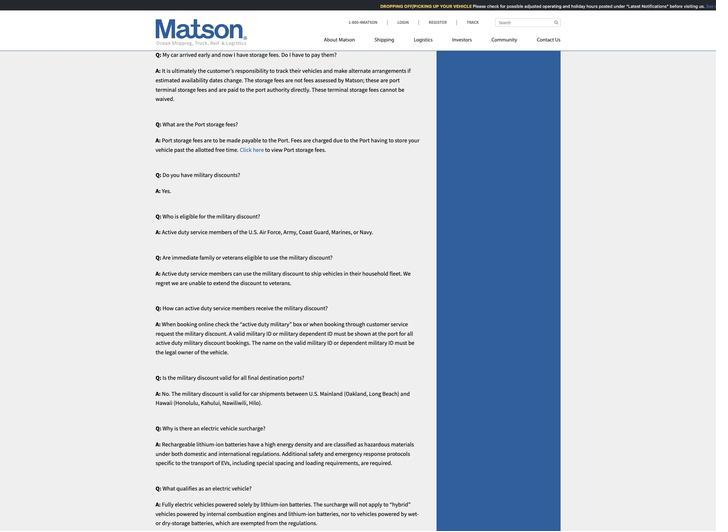 Task type: describe. For each thing, give the bounding box(es) containing it.
rechargeable lithium-ion batteries have a high energy density and are classified as hazardous materials under both domestic and international regulations. additional safety and emergency response protocols specific to the transport of evs, including special spacing and loading requirements, are required.
[[156, 441, 415, 467]]

to right due
[[344, 137, 349, 144]]

about matson link
[[324, 34, 365, 48]]

if inside it is ultimately the customer's responsibility to track their vehicles and make alternate arrangements if estimated availability dates change. the storage fees are not fees assessed by matson; these are port terminal storage fees and are paid to the port authority directly. these terminal storage fees cannot be waived.
[[408, 67, 411, 75]]

2 horizontal spatial powered
[[378, 511, 400, 518]]

to down a: active duty service members of the u.s. air force, army, coast guard, marines, or navy.
[[264, 254, 269, 262]]

1 vertical spatial discount?
[[309, 254, 333, 262]]

0 vertical spatial eligible
[[180, 213, 198, 220]]

special
[[257, 460, 274, 467]]

be inside "port storage fees are to be made payable to the port. fees are charged due to the port having to store your vehicle past the allotted free time."
[[219, 137, 226, 144]]

2 terminal from the left
[[328, 86, 349, 93]]

1 horizontal spatial lithium-
[[261, 501, 280, 509]]

household
[[363, 270, 389, 277]]

a: for an original bill of lading is generated as soon as your vehicle is physically received at our ports. matson does not accept any collect shipments; if you paid for your shipment and received an invoice, this is simply a timing issue with posting your funds to your booking information. please retain the invoice for your records.
[[156, 7, 161, 14]]

including
[[233, 460, 256, 467]]

investors
[[453, 38, 472, 43]]

q: for q: what are the port storage fees?
[[156, 121, 162, 128]]

dropping
[[376, 4, 399, 9]]

is inside it is ultimately the customer's responsibility to track their vehicles and make alternate arrangements if estimated availability dates change. the storage fees are not fees assessed by matson; these are port terminal storage fees and are paid to the port authority directly. these terminal storage fees cannot be waived.
[[167, 67, 171, 75]]

and inside the no. the military discount is valid for car shipments between u.s. mainland (oakland, long beach) and hawaii (honolulu, kahului, nawiliwili, hilo).
[[401, 390, 410, 398]]

to down change.
[[240, 86, 245, 93]]

to up here
[[263, 137, 268, 144]]

it
[[162, 67, 166, 75]]

customer
[[367, 321, 390, 328]]

shipping link
[[365, 34, 405, 48]]

lading
[[205, 7, 220, 14]]

and left the holiday
[[559, 4, 566, 9]]

4matson
[[360, 20, 378, 25]]

are up cannot
[[381, 76, 389, 84]]

records.
[[398, 26, 418, 33]]

a: for no. the military discount is valid for car shipments between u.s. mainland (oakland, long beach) and hawaii (honolulu, kahului, nawiliwili, hilo).
[[156, 390, 161, 398]]

duty right "active
[[258, 321, 269, 328]]

legal
[[165, 349, 177, 356]]

1 vertical spatial you
[[171, 171, 180, 179]]

0 horizontal spatial powered
[[177, 511, 199, 518]]

fees down these on the right
[[369, 86, 379, 93]]

combustion
[[227, 511, 257, 518]]

free
[[216, 146, 225, 154]]

under for "latest
[[610, 4, 621, 9]]

here
[[253, 146, 264, 154]]

is right this
[[394, 16, 398, 24]]

are right fees
[[304, 137, 311, 144]]

q: my car arrived early and now i have storage fees. do i have to pay them?
[[156, 51, 337, 59]]

regulations. inside rechargeable lithium-ion batteries have a high energy density and are classified as hazardous materials under both domestic and international regulations. additional safety and emergency response protocols specific to the transport of evs, including special spacing and loading requirements, are required.
[[252, 450, 281, 458]]

1 vertical spatial fees.
[[315, 146, 327, 154]]

1-800-4matson link
[[349, 20, 388, 25]]

see
[[702, 4, 710, 9]]

arrangements
[[372, 67, 407, 75]]

if inside an original bill of lading is generated as soon as your vehicle is physically received at our ports. matson does not accept any collect shipments; if you paid for your shipment and received an invoice, this is simply a timing issue with posting your funds to your booking information. please retain the invoice for your records.
[[252, 16, 255, 24]]

invoice
[[359, 26, 377, 33]]

the inside fully electric vehicles powered solely by lithium-ion batteries. the surcharge will not apply to "hybrid" vehicles powered by internal combustion engines and lithium-ion batteries, nor to vehicles powered by wet- or dry-storage batteries, which are exempted from the regulations.
[[314, 501, 323, 509]]

as left soon
[[252, 7, 258, 14]]

accept
[[178, 16, 194, 24]]

duty up immediate
[[178, 229, 189, 236]]

wet-
[[408, 511, 419, 518]]

5 a: from the top
[[156, 229, 161, 236]]

service up "online"
[[213, 305, 231, 312]]

service inside when booking online check the "active duty military" box or when booking through customer service request the military discount. a valid military id or military dependent id must be shown at the port for all active duty military discount bookings. the name on the valid military id or dependent military id must be the legal owner of the vehicle.
[[391, 321, 409, 328]]

early
[[198, 51, 210, 59]]

military"
[[271, 321, 292, 328]]

online
[[199, 321, 214, 328]]

evs,
[[221, 460, 231, 467]]

not inside it is ultimately the customer's responsibility to track their vehicles and make alternate arrangements if estimated availability dates change. the storage fees are not fees assessed by matson; these are port terminal storage fees and are paid to the port authority directly. these terminal storage fees cannot be waived.
[[295, 76, 303, 84]]

their inside the active duty service members can use the military discount to ship vehicles in their household fleet. we regret we are unable to extend the discount to veterans.
[[350, 270, 362, 277]]

your right soon
[[279, 7, 290, 14]]

funds
[[231, 26, 244, 33]]

ports?
[[289, 374, 305, 382]]

by left "internal"
[[200, 511, 206, 518]]

authority
[[267, 86, 290, 93]]

the inside when booking online check the "active duty military" box or when booking through customer service request the military discount. a valid military id or military dependent id must be shown at the port for all active duty military discount bookings. the name on the valid military id or dependent military id must be the legal owner of the vehicle.
[[252, 340, 261, 347]]

port inside when booking online check the "active duty military" box or when booking through customer service request the military discount. a valid military id or military dependent id must be shown at the port for all active duty military discount bookings. the name on the valid military id or dependent military id must be the legal owner of the vehicle.
[[388, 330, 398, 338]]

is
[[163, 374, 167, 382]]

vehicle inside an original bill of lading is generated as soon as your vehicle is physically received at our ports. matson does not accept any collect shipments; if you paid for your shipment and received an invoice, this is simply a timing issue with posting your funds to your booking information. please retain the invoice for your records.
[[291, 7, 308, 14]]

members inside the active duty service members can use the military discount to ship vehicles in their household fleet. we regret we are unable to extend the discount to veterans.
[[209, 270, 232, 277]]

international
[[219, 450, 251, 458]]

assessed
[[315, 76, 337, 84]]

timing
[[156, 26, 172, 33]]

logistics
[[414, 38, 433, 43]]

is up shipment
[[310, 7, 314, 14]]

0 vertical spatial members
[[209, 229, 232, 236]]

an original bill of lading is generated as soon as your vehicle is physically received at our ports. matson does not accept any collect shipments; if you paid for your shipment and received an invoice, this is simply a timing issue with posting your funds to your booking information. please retain the invoice for your records.
[[156, 7, 419, 33]]

storage up responsibility
[[250, 51, 268, 59]]

a: active duty service members of the u.s. air force, army, coast guard, marines, or navy.
[[156, 229, 374, 236]]

hours
[[583, 4, 594, 9]]

density
[[295, 441, 313, 449]]

storage down matson;
[[350, 86, 368, 93]]

of up veterans
[[233, 229, 238, 236]]

1 vertical spatial eligible
[[245, 254, 263, 262]]

q: are immediate family or veterans eligible to use the military discount?
[[156, 254, 333, 262]]

final
[[248, 374, 259, 382]]

q: what are the port storage fees?
[[156, 121, 238, 128]]

0 horizontal spatial fees.
[[269, 51, 280, 59]]

by left wet- on the right
[[401, 511, 407, 518]]

under for both
[[156, 450, 170, 458]]

at inside when booking online check the "active duty military" box or when booking through customer service request the military discount. a valid military id or military dependent id must be shown at the port for all active duty military discount bookings. the name on the valid military id or dependent military id must be the legal owner of the vehicle.
[[373, 330, 377, 338]]

availability
[[182, 76, 208, 84]]

in
[[344, 270, 349, 277]]

a: for it is ultimately the customer's responsibility to track their vehicles and make alternate arrangements if estimated availability dates change. the storage fees are not fees assessed by matson; these are port terminal storage fees and are paid to the port authority directly. these terminal storage fees cannot be waived.
[[156, 67, 161, 75]]

1 vertical spatial dependent
[[340, 340, 367, 347]]

energy
[[277, 441, 294, 449]]

posted
[[595, 4, 609, 9]]

information.
[[286, 26, 316, 33]]

0 horizontal spatial booking
[[177, 321, 197, 328]]

1 horizontal spatial vehicle
[[220, 425, 238, 433]]

valid down vehicle.
[[220, 374, 232, 382]]

2 vertical spatial members
[[232, 305, 255, 312]]

alternate
[[349, 67, 371, 75]]

1 active from the top
[[162, 229, 177, 236]]

dropping off/picking up your vehicle please check for possible adjusted operating and holiday hours posted under "latest notifications" before visiting us. see lat
[[376, 4, 717, 9]]

please inside an original bill of lading is generated as soon as your vehicle is physically received at our ports. matson does not accept any collect shipments; if you paid for your shipment and received an invoice, this is simply a timing issue with posting your funds to your booking information. please retain the invoice for your records.
[[317, 26, 333, 33]]

vehicle
[[449, 4, 468, 9]]

storage down responsibility
[[255, 76, 273, 84]]

to left veterans.
[[263, 279, 268, 287]]

customer's
[[207, 67, 234, 75]]

1 vertical spatial port
[[256, 86, 266, 93]]

or inside fully electric vehicles powered solely by lithium-ion batteries. the surcharge will not apply to "hybrid" vehicles powered by internal combustion engines and lithium-ion batteries, nor to vehicles powered by wet- or dry-storage batteries, which are exempted from the regulations.
[[156, 520, 161, 527]]

is right who
[[175, 213, 179, 220]]

is inside the no. the military discount is valid for car shipments between u.s. mainland (oakland, long beach) and hawaii (honolulu, kahului, nawiliwili, hilo).
[[225, 390, 229, 398]]

vehicles inside the active duty service members can use the military discount to ship vehicles in their household fleet. we regret we are unable to extend the discount to veterans.
[[323, 270, 343, 277]]

electric inside fully electric vehicles powered solely by lithium-ion batteries. the surcharge will not apply to "hybrid" vehicles powered by internal combustion engines and lithium-ion batteries, nor to vehicles powered by wet- or dry-storage batteries, which are exempted from the regulations.
[[175, 501, 193, 509]]

q: for q: do you have military discounts?
[[156, 171, 162, 179]]

does
[[156, 16, 168, 24]]

fully
[[162, 501, 174, 509]]

is right lading
[[221, 7, 225, 14]]

vehicles down "apply"
[[357, 511, 377, 518]]

shipments;
[[223, 16, 250, 24]]

and right safety
[[325, 450, 334, 458]]

login
[[398, 20, 409, 25]]

a inside an original bill of lading is generated as soon as your vehicle is physically received at our ports. matson does not accept any collect shipments; if you paid for your shipment and received an invoice, this is simply a timing issue with posting your funds to your booking information. please retain the invoice for your records.
[[416, 16, 419, 24]]

internal
[[207, 511, 226, 518]]

invoice,
[[363, 16, 382, 24]]

"latest
[[623, 4, 637, 9]]

loading
[[306, 460, 324, 467]]

q: who is eligible for the military discount?
[[156, 213, 260, 220]]

an for what qualifies as an electric vehicle?
[[205, 485, 212, 493]]

service inside the active duty service members can use the military discount to ship vehicles in their household fleet. we regret we are unable to extend the discount to veterans.
[[191, 270, 208, 277]]

"hybrid"
[[390, 501, 411, 509]]

duty up "online"
[[201, 305, 212, 312]]

arrived
[[180, 51, 197, 59]]

to right the nor
[[351, 511, 356, 518]]

2 horizontal spatial lithium-
[[289, 511, 308, 518]]

you inside an original bill of lading is generated as soon as your vehicle is physically received at our ports. matson does not accept any collect shipments; if you paid for your shipment and received an invoice, this is simply a timing issue with posting your funds to your booking information. please retain the invoice for your records.
[[256, 16, 265, 24]]

q: for q: how can active duty service members receive the military discount?
[[156, 305, 162, 312]]

to right "apply"
[[384, 501, 389, 509]]

we
[[172, 279, 179, 287]]

0 horizontal spatial do
[[163, 171, 170, 179]]

q: for q: why is there an electric vehicle surcharge?
[[156, 425, 162, 433]]

an inside an original bill of lading is generated as soon as your vehicle is physically received at our ports. matson does not accept any collect shipments; if you paid for your shipment and received an invoice, this is simply a timing issue with posting your funds to your booking information. please retain the invoice for your records.
[[356, 16, 362, 24]]

duty up legal
[[172, 340, 183, 347]]

notifications"
[[638, 4, 665, 9]]

and down additional
[[295, 460, 305, 467]]

storage left fees?
[[207, 121, 225, 128]]

0 horizontal spatial dependent
[[300, 330, 327, 338]]

to left extend
[[207, 279, 212, 287]]

immediate
[[172, 254, 199, 262]]

shipment
[[299, 16, 322, 24]]

your left 'funds'
[[218, 26, 229, 33]]

discounts?
[[214, 171, 240, 179]]

1 horizontal spatial check
[[483, 4, 495, 9]]

the inside the no. the military discount is valid for car shipments between u.s. mainland (oakland, long beach) and hawaii (honolulu, kahului, nawiliwili, hilo).
[[172, 390, 181, 398]]

have left pay
[[292, 51, 304, 59]]

and up assessed
[[324, 67, 333, 75]]

hazardous
[[365, 441, 390, 449]]

0 horizontal spatial batteries,
[[192, 520, 215, 527]]

q: do you have military discounts?
[[156, 171, 240, 179]]

be inside it is ultimately the customer's responsibility to track their vehicles and make alternate arrangements if estimated availability dates change. the storage fees are not fees assessed by matson; these are port terminal storage fees and are paid to the port authority directly. these terminal storage fees cannot be waived.
[[399, 86, 405, 93]]

cannot
[[380, 86, 398, 93]]

storage inside fully electric vehicles powered solely by lithium-ion batteries. the surcharge will not apply to "hybrid" vehicles powered by internal combustion engines and lithium-ion batteries, nor to vehicles powered by wet- or dry-storage batteries, which are exempted from the regulations.
[[172, 520, 190, 527]]

pay
[[312, 51, 321, 59]]

not inside fully electric vehicles powered solely by lithium-ion batteries. the surcharge will not apply to "hybrid" vehicles powered by internal combustion engines and lithium-ion batteries, nor to vehicles powered by wet- or dry-storage batteries, which are exempted from the regulations.
[[360, 501, 368, 509]]

make
[[334, 67, 348, 75]]

check inside when booking online check the "active duty military" box or when booking through customer service request the military discount. a valid military id or military dependent id must be shown at the port for all active duty military discount bookings. the name on the valid military id or dependent military id must be the legal owner of the vehicle.
[[215, 321, 230, 328]]

a: for when booking online check the "active duty military" box or when booking through customer service request the military discount. a valid military id or military dependent id must be shown at the port for all active duty military discount bookings. the name on the valid military id or dependent military id must be the legal owner of the vehicle.
[[156, 321, 161, 328]]

will
[[350, 501, 358, 509]]

1 horizontal spatial ion
[[280, 501, 288, 509]]

and down dates
[[208, 86, 218, 93]]

original
[[170, 7, 188, 14]]

are inside fully electric vehicles powered solely by lithium-ion batteries. the surcharge will not apply to "hybrid" vehicles powered by internal combustion engines and lithium-ion batteries, nor to vehicles powered by wet- or dry-storage batteries, which are exempted from the regulations.
[[232, 520, 240, 527]]

on
[[278, 340, 284, 347]]

surcharge
[[324, 501, 348, 509]]

contact us link
[[528, 34, 561, 48]]

valid down box
[[295, 340, 306, 347]]

we
[[404, 270, 411, 277]]

2 horizontal spatial ion
[[308, 511, 316, 518]]

valid right a
[[233, 330, 245, 338]]

u.s. inside the no. the military discount is valid for car shipments between u.s. mainland (oakland, long beach) and hawaii (honolulu, kahului, nawiliwili, hilo).
[[309, 390, 319, 398]]

through
[[346, 321, 366, 328]]

beach)
[[383, 390, 400, 398]]

name
[[262, 340, 276, 347]]

to left store
[[389, 137, 394, 144]]

q: what qualifies as an electric vehicle?
[[156, 485, 252, 493]]

your right 'funds'
[[252, 26, 263, 33]]

to right here
[[265, 146, 270, 154]]

navy.
[[360, 229, 374, 236]]

fees up directly.
[[304, 76, 314, 84]]

have right now
[[237, 51, 249, 59]]

0 horizontal spatial can
[[175, 305, 184, 312]]

charged
[[313, 137, 332, 144]]

to up free
[[213, 137, 218, 144]]

high
[[265, 441, 276, 449]]

the inside rechargeable lithium-ion batteries have a high energy density and are classified as hazardous materials under both domestic and international regulations. additional safety and emergency response protocols specific to the transport of evs, including special spacing and loading requirements, are required.
[[182, 460, 190, 467]]

are down response
[[361, 460, 369, 467]]

any
[[196, 16, 205, 24]]

0 vertical spatial discount?
[[237, 213, 260, 220]]

and up safety
[[314, 441, 324, 449]]

who
[[163, 213, 174, 220]]

to left pay
[[305, 51, 310, 59]]

engines
[[258, 511, 277, 518]]

are up allotted at the top of the page
[[204, 137, 212, 144]]

1 i from the left
[[234, 51, 236, 59]]

responsibility
[[235, 67, 269, 75]]

booking inside an original bill of lading is generated as soon as your vehicle is physically received at our ports. matson does not accept any collect shipments; if you paid for your shipment and received an invoice, this is simply a timing issue with posting your funds to your booking information. please retain the invoice for your records.
[[264, 26, 284, 33]]

1 vertical spatial received
[[334, 16, 355, 24]]

and up transport
[[208, 450, 218, 458]]

holiday
[[567, 4, 582, 9]]

by right "solely"
[[254, 501, 260, 509]]

matson inside top menu navigation
[[339, 38, 355, 43]]

nor
[[341, 511, 350, 518]]



Task type: vqa. For each thing, say whether or not it's contained in the screenshot.
nor
yes



Task type: locate. For each thing, give the bounding box(es) containing it.
10 a: from the top
[[156, 501, 161, 509]]

1 vertical spatial active
[[162, 270, 177, 277]]

0 horizontal spatial ion
[[216, 441, 224, 449]]

not inside an original bill of lading is generated as soon as your vehicle is physically received at our ports. matson does not accept any collect shipments; if you paid for your shipment and received an invoice, this is simply a timing issue with posting your funds to your booking information. please retain the invoice for your records.
[[169, 16, 177, 24]]

and
[[559, 4, 566, 9], [323, 16, 333, 24], [212, 51, 221, 59], [324, 67, 333, 75], [208, 86, 218, 93], [401, 390, 410, 398], [314, 441, 324, 449], [208, 450, 218, 458], [325, 450, 334, 458], [295, 460, 305, 467], [278, 511, 288, 518]]

ion down batteries.
[[308, 511, 316, 518]]

0 vertical spatial matson
[[393, 7, 411, 14]]

paid inside it is ultimately the customer's responsibility to track their vehicles and make alternate arrangements if estimated availability dates change. the storage fees are not fees assessed by matson; these are port terminal storage fees and are paid to the port authority directly. these terminal storage fees cannot be waived.
[[228, 86, 239, 93]]

electric for vehicle?
[[213, 485, 231, 493]]

1 horizontal spatial can
[[233, 270, 242, 277]]

protocols
[[387, 450, 411, 458]]

q: how can active duty service members receive the military discount?
[[156, 305, 328, 312]]

0 vertical spatial under
[[610, 4, 621, 9]]

between
[[287, 390, 308, 398]]

0 horizontal spatial must
[[334, 330, 347, 338]]

1 horizontal spatial terminal
[[328, 86, 349, 93]]

1-800-4matson
[[349, 20, 378, 25]]

1 vertical spatial must
[[395, 340, 408, 347]]

vehicle
[[291, 7, 308, 14], [156, 146, 173, 154], [220, 425, 238, 433]]

vehicles up dry-
[[156, 511, 176, 518]]

the
[[350, 26, 358, 33], [198, 67, 206, 75], [246, 86, 254, 93], [186, 121, 194, 128], [269, 137, 277, 144], [351, 137, 359, 144], [186, 146, 194, 154], [207, 213, 215, 220], [240, 229, 248, 236], [280, 254, 288, 262], [253, 270, 261, 277], [231, 279, 239, 287], [275, 305, 283, 312], [231, 321, 239, 328], [176, 330, 184, 338], [379, 330, 387, 338], [285, 340, 293, 347], [156, 349, 164, 356], [201, 349, 209, 356], [168, 374, 176, 382], [182, 460, 190, 467], [279, 520, 287, 527]]

1 horizontal spatial fees.
[[315, 146, 327, 154]]

as right soon
[[272, 7, 278, 14]]

fees up authority
[[274, 76, 284, 84]]

please up the about
[[317, 26, 333, 33]]

q: for q: are immediate family or veterans eligible to use the military discount?
[[156, 254, 162, 262]]

car right my
[[171, 51, 179, 59]]

paid
[[266, 16, 277, 24], [228, 86, 239, 93]]

0 horizontal spatial matson
[[339, 38, 355, 43]]

are inside the active duty service members can use the military discount to ship vehicles in their household fleet. we regret we are unable to extend the discount to veterans.
[[180, 279, 188, 287]]

1 what from the top
[[163, 121, 175, 128]]

vehicles inside it is ultimately the customer's responsibility to track their vehicles and make alternate arrangements if estimated availability dates change. the storage fees are not fees assessed by matson; these are port terminal storage fees and are paid to the port authority directly. these terminal storage fees cannot be waived.
[[303, 67, 323, 75]]

military inside the no. the military discount is valid for car shipments between u.s. mainland (oakland, long beach) and hawaii (honolulu, kahului, nawiliwili, hilo).
[[182, 390, 201, 398]]

8 q: from the top
[[156, 425, 162, 433]]

1 vertical spatial check
[[215, 321, 230, 328]]

storage down availability
[[178, 86, 196, 93]]

response
[[364, 450, 386, 458]]

the inside fully electric vehicles powered solely by lithium-ion batteries. the surcharge will not apply to "hybrid" vehicles powered by internal combustion engines and lithium-ion batteries, nor to vehicles powered by wet- or dry-storage batteries, which are exempted from the regulations.
[[279, 520, 287, 527]]

0 vertical spatial u.s.
[[249, 229, 259, 236]]

5 q: from the top
[[156, 254, 162, 262]]

lithium- up engines in the bottom of the page
[[261, 501, 280, 509]]

or
[[354, 229, 359, 236], [216, 254, 221, 262], [303, 321, 309, 328], [273, 330, 278, 338], [334, 340, 339, 347], [156, 520, 161, 527]]

for inside when booking online check the "active duty military" box or when booking through customer service request the military discount. a valid military id or military dependent id must be shown at the port for all active duty military discount bookings. the name on the valid military id or dependent military id must be the legal owner of the vehicle.
[[400, 330, 406, 338]]

why
[[163, 425, 173, 433]]

0 vertical spatial port
[[390, 76, 400, 84]]

7 a: from the top
[[156, 321, 161, 328]]

0 horizontal spatial u.s.
[[249, 229, 259, 236]]

discount inside when booking online check the "active duty military" box or when booking through customer service request the military discount. a valid military id or military dependent id must be shown at the port for all active duty military discount bookings. the name on the valid military id or dependent military id must be the legal owner of the vehicle.
[[204, 340, 226, 347]]

view
[[272, 146, 283, 154]]

for
[[496, 4, 502, 9], [278, 16, 285, 24], [378, 26, 385, 33], [199, 213, 206, 220], [400, 330, 406, 338], [233, 374, 240, 382], [243, 390, 250, 398]]

1 horizontal spatial an
[[205, 485, 212, 493]]

1 vertical spatial a
[[261, 441, 264, 449]]

0 vertical spatial active
[[185, 305, 200, 312]]

q: left how
[[156, 305, 162, 312]]

0 vertical spatial lithium-
[[197, 441, 216, 449]]

all inside when booking online check the "active duty military" box or when booking through customer service request the military discount. a valid military id or military dependent id must be shown at the port for all active duty military discount bookings. the name on the valid military id or dependent military id must be the legal owner of the vehicle.
[[408, 330, 414, 338]]

Search search field
[[496, 18, 561, 27]]

as inside rechargeable lithium-ion batteries have a high energy density and are classified as hazardous materials under both domestic and international regulations. additional safety and emergency response protocols specific to the transport of evs, including special spacing and loading requirements, are required.
[[358, 441, 364, 449]]

a left high
[[261, 441, 264, 449]]

0 vertical spatial must
[[334, 330, 347, 338]]

have inside rechargeable lithium-ion batteries have a high energy density and are classified as hazardous materials under both domestic and international regulations. additional safety and emergency response protocols specific to the transport of evs, including special spacing and loading requirements, are required.
[[248, 441, 260, 449]]

1 a: from the top
[[156, 7, 161, 14]]

electric right the there
[[201, 425, 219, 433]]

storage down fees
[[296, 146, 314, 154]]

0 horizontal spatial vehicle
[[156, 146, 173, 154]]

0 vertical spatial paid
[[266, 16, 277, 24]]

3 q: from the top
[[156, 171, 162, 179]]

ports.
[[378, 7, 392, 14]]

3 a: from the top
[[156, 137, 161, 144]]

"active
[[240, 321, 257, 328]]

by
[[338, 76, 344, 84], [254, 501, 260, 509], [200, 511, 206, 518], [401, 511, 407, 518]]

1 horizontal spatial not
[[295, 76, 303, 84]]

batteries
[[225, 441, 247, 449]]

q: for q: who is eligible for the military discount?
[[156, 213, 162, 220]]

active
[[185, 305, 200, 312], [156, 340, 170, 347]]

0 vertical spatial not
[[169, 16, 177, 24]]

fees?
[[226, 121, 238, 128]]

estimated
[[156, 76, 180, 84]]

1 horizontal spatial paid
[[266, 16, 277, 24]]

0 horizontal spatial regulations.
[[252, 450, 281, 458]]

the right "no."
[[172, 390, 181, 398]]

to inside an original bill of lading is generated as soon as your vehicle is physically received at our ports. matson does not accept any collect shipments; if you paid for your shipment and received an invoice, this is simply a timing issue with posting your funds to your booking information. please retain the invoice for your records.
[[246, 26, 251, 33]]

0 vertical spatial all
[[408, 330, 414, 338]]

storage inside "port storage fees are to be made payable to the port. fees are charged due to the port having to store your vehicle past the allotted free time."
[[174, 137, 192, 144]]

0 horizontal spatial their
[[290, 67, 301, 75]]

an right qualifies in the bottom of the page
[[205, 485, 212, 493]]

1 vertical spatial regulations.
[[289, 520, 318, 527]]

2 i from the left
[[290, 51, 291, 59]]

batteries, down surcharge
[[317, 511, 340, 518]]

paid down change.
[[228, 86, 239, 93]]

yes.
[[162, 187, 172, 195]]

under inside rechargeable lithium-ion batteries have a high energy density and are classified as hazardous materials under both domestic and international regulations. additional safety and emergency response protocols specific to the transport of evs, including special spacing and loading requirements, are required.
[[156, 450, 170, 458]]

fees. up track at the left top
[[269, 51, 280, 59]]

2 what from the top
[[163, 485, 175, 493]]

to left the "ship"
[[305, 270, 310, 277]]

destination
[[260, 374, 288, 382]]

at inside an original bill of lading is generated as soon as your vehicle is physically received at our ports. matson does not accept any collect shipments; if you paid for your shipment and received an invoice, this is simply a timing issue with posting your funds to your booking information. please retain the invoice for your records.
[[362, 7, 367, 14]]

1 vertical spatial all
[[241, 374, 247, 382]]

the right batteries.
[[314, 501, 323, 509]]

0 horizontal spatial if
[[252, 16, 255, 24]]

2 vertical spatial port
[[388, 330, 398, 338]]

their inside it is ultimately the customer's responsibility to track their vehicles and make alternate arrangements if estimated availability dates change. the storage fees are not fees assessed by matson; these are port terminal storage fees and are paid to the port authority directly. these terminal storage fees cannot be waived.
[[290, 67, 301, 75]]

vehicle inside "port storage fees are to be made payable to the port. fees are charged due to the port having to store your vehicle past the allotted free time."
[[156, 146, 173, 154]]

storage down fully
[[172, 520, 190, 527]]

9 a: from the top
[[156, 441, 161, 449]]

1 horizontal spatial matson
[[393, 7, 411, 14]]

have
[[237, 51, 249, 59], [292, 51, 304, 59], [181, 171, 193, 179], [248, 441, 260, 449]]

1 horizontal spatial u.s.
[[309, 390, 319, 398]]

car inside the no. the military discount is valid for car shipments between u.s. mainland (oakland, long beach) and hawaii (honolulu, kahului, nawiliwili, hilo).
[[251, 390, 259, 398]]

0 vertical spatial fees.
[[269, 51, 280, 59]]

army,
[[284, 229, 298, 236]]

1 vertical spatial members
[[209, 270, 232, 277]]

0 horizontal spatial use
[[243, 270, 252, 277]]

port down customer
[[388, 330, 398, 338]]

2 vertical spatial vehicle
[[220, 425, 238, 433]]

blue matson logo with ocean, shipping, truck, rail and logistics written beneath it. image
[[156, 19, 247, 46]]

by inside it is ultimately the customer's responsibility to track their vehicles and make alternate arrangements if estimated availability dates change. the storage fees are not fees assessed by matson; these are port terminal storage fees and are paid to the port authority directly. these terminal storage fees cannot be waived.
[[338, 76, 344, 84]]

ion inside rechargeable lithium-ion batteries have a high energy density and are classified as hazardous materials under both domestic and international regulations. additional safety and emergency response protocols specific to the transport of evs, including special spacing and loading requirements, are required.
[[216, 441, 224, 449]]

1 horizontal spatial car
[[251, 390, 259, 398]]

at
[[362, 7, 367, 14], [373, 330, 377, 338]]

discount? up the "ship"
[[309, 254, 333, 262]]

(honolulu,
[[174, 400, 200, 407]]

your down this
[[386, 26, 397, 33]]

are down track at the left top
[[286, 76, 293, 84]]

contact
[[538, 38, 555, 43]]

active duty service members can use the military discount to ship vehicles in their household fleet. we regret we are unable to extend the discount to veterans.
[[156, 270, 411, 287]]

ion left batteries.
[[280, 501, 288, 509]]

1 vertical spatial car
[[251, 390, 259, 398]]

0 horizontal spatial an
[[194, 425, 200, 433]]

2 horizontal spatial an
[[356, 16, 362, 24]]

2 q: from the top
[[156, 121, 162, 128]]

1 vertical spatial active
[[156, 340, 170, 347]]

a: for port storage fees are to be made payable to the port. fees are charged due to the port having to store your vehicle past the allotted free time.
[[156, 137, 161, 144]]

powered down qualifies in the bottom of the page
[[177, 511, 199, 518]]

us
[[556, 38, 561, 43]]

hilo).
[[249, 400, 263, 407]]

investors link
[[443, 34, 482, 48]]

q: left who
[[156, 213, 162, 220]]

8 a: from the top
[[156, 390, 161, 398]]

2 vertical spatial an
[[205, 485, 212, 493]]

7 q: from the top
[[156, 374, 162, 382]]

1 horizontal spatial please
[[469, 4, 482, 9]]

9 q: from the top
[[156, 485, 162, 493]]

what for qualifies
[[163, 485, 175, 493]]

paid inside an original bill of lading is generated as soon as your vehicle is physically received at our ports. matson does not accept any collect shipments; if you paid for your shipment and received an invoice, this is simply a timing issue with posting your funds to your booking information. please retain the invoice for your records.
[[266, 16, 277, 24]]

1 horizontal spatial if
[[408, 67, 411, 75]]

bill
[[190, 7, 197, 14]]

1 vertical spatial what
[[163, 485, 175, 493]]

have down past at the left of the page
[[181, 171, 193, 179]]

a: yes.
[[156, 187, 172, 195]]

2 vertical spatial ion
[[308, 511, 316, 518]]

0 vertical spatial an
[[356, 16, 362, 24]]

use inside the active duty service members can use the military discount to ship vehicles in their household fleet. we regret we are unable to extend the discount to veterans.
[[243, 270, 252, 277]]

0 horizontal spatial terminal
[[156, 86, 177, 93]]

0 vertical spatial check
[[483, 4, 495, 9]]

air
[[260, 229, 267, 236]]

and inside fully electric vehicles powered solely by lithium-ion batteries. the surcharge will not apply to "hybrid" vehicles powered by internal combustion engines and lithium-ion batteries, nor to vehicles powered by wet- or dry-storage batteries, which are exempted from the regulations.
[[278, 511, 288, 518]]

q: is the military discount valid for all final destination ports?
[[156, 374, 305, 382]]

not up directly.
[[295, 76, 303, 84]]

1 horizontal spatial use
[[270, 254, 279, 262]]

classified
[[334, 441, 357, 449]]

fully electric vehicles powered solely by lithium-ion batteries. the surcharge will not apply to "hybrid" vehicles powered by internal combustion engines and lithium-ion batteries, nor to vehicles powered by wet- or dry-storage batteries, which are exempted from the regulations.
[[156, 501, 419, 527]]

vehicle left past at the left of the page
[[156, 146, 173, 154]]

1 horizontal spatial at
[[373, 330, 377, 338]]

the inside it is ultimately the customer's responsibility to track their vehicles and make alternate arrangements if estimated availability dates change. the storage fees are not fees assessed by matson; these are port terminal storage fees and are paid to the port authority directly. these terminal storage fees cannot be waived.
[[245, 76, 254, 84]]

0 vertical spatial can
[[233, 270, 242, 277]]

port.
[[278, 137, 290, 144]]

1 vertical spatial use
[[243, 270, 252, 277]]

service down the 'q: who is eligible for the military discount?'
[[191, 229, 208, 236]]

shipping
[[375, 38, 395, 43]]

contact us
[[538, 38, 561, 43]]

0 horizontal spatial you
[[171, 171, 180, 179]]

and right "beach)"
[[401, 390, 410, 398]]

members up "active
[[232, 305, 255, 312]]

vehicles left 'in'
[[323, 270, 343, 277]]

specific
[[156, 460, 174, 467]]

qualifies
[[177, 485, 198, 493]]

1 vertical spatial not
[[295, 76, 303, 84]]

to left track at the left top
[[270, 67, 275, 75]]

1 vertical spatial if
[[408, 67, 411, 75]]

members up extend
[[209, 270, 232, 277]]

1 q: from the top
[[156, 51, 162, 59]]

of inside an original bill of lading is generated as soon as your vehicle is physically received at our ports. matson does not accept any collect shipments; if you paid for your shipment and received an invoice, this is simply a timing issue with posting your funds to your booking information. please retain the invoice for your records.
[[199, 7, 203, 14]]

the left name
[[252, 340, 261, 347]]

are down dates
[[219, 86, 227, 93]]

1 horizontal spatial booking
[[264, 26, 284, 33]]

0 vertical spatial do
[[282, 51, 288, 59]]

6 q: from the top
[[156, 305, 162, 312]]

fees down availability
[[197, 86, 207, 93]]

6 a: from the top
[[156, 270, 161, 277]]

do up the "yes."
[[163, 171, 170, 179]]

0 vertical spatial car
[[171, 51, 179, 59]]

and inside an original bill of lading is generated as soon as your vehicle is physically received at our ports. matson does not accept any collect shipments; if you paid for your shipment and received an invoice, this is simply a timing issue with posting your funds to your booking information. please retain the invoice for your records.
[[323, 16, 333, 24]]

dry-
[[162, 520, 172, 527]]

regulations. down batteries.
[[289, 520, 318, 527]]

matson inside an original bill of lading is generated as soon as your vehicle is physically received at our ports. matson does not accept any collect shipments; if you paid for your shipment and received an invoice, this is simply a timing issue with posting your funds to your booking information. please retain the invoice for your records.
[[393, 7, 411, 14]]

military inside the active duty service members can use the military discount to ship vehicles in their household fleet. we regret we are unable to extend the discount to veterans.
[[263, 270, 282, 277]]

you
[[256, 16, 265, 24], [171, 171, 180, 179]]

booking
[[264, 26, 284, 33], [177, 321, 197, 328], [325, 321, 345, 328]]

are left classified
[[325, 441, 333, 449]]

active up "online"
[[185, 305, 200, 312]]

an for why is there an electric vehicle surcharge?
[[194, 425, 200, 433]]

top menu navigation
[[324, 34, 561, 48]]

a: for active duty service members can use the military discount to ship vehicles in their household fleet. we regret we are unable to extend the discount to veterans.
[[156, 270, 161, 277]]

are
[[163, 254, 171, 262]]

u.s. left air
[[249, 229, 259, 236]]

port left authority
[[256, 86, 266, 93]]

1 horizontal spatial do
[[282, 51, 288, 59]]

4 q: from the top
[[156, 213, 162, 220]]

service
[[191, 229, 208, 236], [191, 270, 208, 277], [213, 305, 231, 312], [391, 321, 409, 328]]

1 vertical spatial electric
[[213, 485, 231, 493]]

0 horizontal spatial all
[[241, 374, 247, 382]]

collect
[[206, 16, 222, 24]]

search image
[[555, 20, 559, 25]]

service right customer
[[391, 321, 409, 328]]

vehicles
[[303, 67, 323, 75], [323, 270, 343, 277], [194, 501, 214, 509], [156, 511, 176, 518], [357, 511, 377, 518]]

what for are
[[163, 121, 175, 128]]

None search field
[[496, 18, 561, 27]]

of inside when booking online check the "active duty military" box or when booking through customer service request the military discount. a valid military id or military dependent id must be shown at the port for all active duty military discount bookings. the name on the valid military id or dependent military id must be the legal owner of the vehicle.
[[195, 349, 200, 356]]

a right the simply
[[416, 16, 419, 24]]

batteries, down "internal"
[[192, 520, 215, 527]]

discount? up the when at the bottom of the page
[[304, 305, 328, 312]]

them?
[[322, 51, 337, 59]]

electric right fully
[[175, 501, 193, 509]]

1 horizontal spatial active
[[185, 305, 200, 312]]

1 vertical spatial at
[[373, 330, 377, 338]]

veterans
[[222, 254, 243, 262]]

now
[[222, 51, 233, 59]]

time.
[[226, 146, 239, 154]]

0 horizontal spatial eligible
[[180, 213, 198, 220]]

0 vertical spatial please
[[469, 4, 482, 9]]

their
[[290, 67, 301, 75], [350, 270, 362, 277]]

duty inside the active duty service members can use the military discount to ship vehicles in their household fleet. we regret we are unable to extend the discount to veterans.
[[178, 270, 189, 277]]

q: left "why"
[[156, 425, 162, 433]]

you up the "yes."
[[171, 171, 180, 179]]

mainland
[[320, 390, 343, 398]]

off/picking
[[400, 4, 428, 9]]

booking right when
[[177, 321, 197, 328]]

please up "track"
[[469, 4, 482, 9]]

2 vertical spatial not
[[360, 501, 368, 509]]

active inside the active duty service members can use the military discount to ship vehicles in their household fleet. we regret we are unable to extend the discount to veterans.
[[162, 270, 177, 277]]

kahului,
[[201, 400, 221, 407]]

as right qualifies in the bottom of the page
[[199, 485, 204, 493]]

an right 1-
[[356, 16, 362, 24]]

are up past at the left of the page
[[177, 121, 185, 128]]

of right bill
[[199, 7, 203, 14]]

about matson
[[324, 38, 355, 43]]

change.
[[224, 76, 244, 84]]

is
[[221, 7, 225, 14], [310, 7, 314, 14], [394, 16, 398, 24], [167, 67, 171, 75], [175, 213, 179, 220], [225, 390, 229, 398], [175, 425, 178, 433]]

is right it
[[167, 67, 171, 75]]

q: for q: my car arrived early and now i have storage fees. do i have to pay them?
[[156, 51, 162, 59]]

booking right the when at the bottom of the page
[[325, 321, 345, 328]]

1 vertical spatial under
[[156, 450, 170, 458]]

guard,
[[314, 229, 331, 236]]

to right 'funds'
[[246, 26, 251, 33]]

service up 'unable'
[[191, 270, 208, 277]]

safety
[[309, 450, 324, 458]]

what
[[163, 121, 175, 128], [163, 485, 175, 493]]

q: left is
[[156, 374, 162, 382]]

discount inside the no. the military discount is valid for car shipments between u.s. mainland (oakland, long beach) and hawaii (honolulu, kahului, nawiliwili, hilo).
[[202, 390, 224, 398]]

if right "shipments;"
[[252, 16, 255, 24]]

your inside "port storage fees are to be made payable to the port. fees are charged due to the port having to store your vehicle past the allotted free time."
[[409, 137, 420, 144]]

lithium- up domestic
[[197, 441, 216, 449]]

0 horizontal spatial not
[[169, 16, 177, 24]]

fees inside "port storage fees are to be made payable to the port. fees are charged due to the port having to store your vehicle past the allotted free time."
[[193, 137, 203, 144]]

under
[[610, 4, 621, 9], [156, 450, 170, 458]]

1 terminal from the left
[[156, 86, 177, 93]]

dependent down the when at the bottom of the page
[[300, 330, 327, 338]]

valid inside the no. the military discount is valid for car shipments between u.s. mainland (oakland, long beach) and hawaii (honolulu, kahului, nawiliwili, hilo).
[[230, 390, 242, 398]]

when
[[162, 321, 176, 328]]

under right posted
[[610, 4, 621, 9]]

1 vertical spatial can
[[175, 305, 184, 312]]

active inside when booking online check the "active duty military" box or when booking through customer service request the military discount. a valid military id or military dependent id must be shown at the port for all active duty military discount bookings. the name on the valid military id or dependent military id must be the legal owner of the vehicle.
[[156, 340, 170, 347]]

1 vertical spatial paid
[[228, 86, 239, 93]]

your right store
[[409, 137, 420, 144]]

booking down soon
[[264, 26, 284, 33]]

to inside rechargeable lithium-ion batteries have a high energy density and are classified as hazardous materials under both domestic and international regulations. additional safety and emergency response protocols specific to the transport of evs, including special spacing and loading requirements, are required.
[[176, 460, 181, 467]]

active up "we"
[[162, 270, 177, 277]]

no. the military discount is valid for car shipments between u.s. mainland (oakland, long beach) and hawaii (honolulu, kahului, nawiliwili, hilo).
[[156, 390, 410, 407]]

vehicles up "internal"
[[194, 501, 214, 509]]

q: up the "a: yes."
[[156, 171, 162, 179]]

the inside an original bill of lading is generated as soon as your vehicle is physically received at our ports. matson does not accept any collect shipments; if you paid for your shipment and received an invoice, this is simply a timing issue with posting your funds to your booking information. please retain the invoice for your records.
[[350, 26, 358, 33]]

2 active from the top
[[162, 270, 177, 277]]

0 vertical spatial electric
[[201, 425, 219, 433]]

is right "why"
[[175, 425, 178, 433]]

1-
[[349, 20, 352, 25]]

a: for fully electric vehicles powered solely by lithium-ion batteries. the surcharge will not apply to "hybrid" vehicles powered by internal combustion engines and lithium-ion batteries, nor to vehicles powered by wet- or dry-storage batteries, which are exempted from the regulations.
[[156, 501, 161, 509]]

0 vertical spatial use
[[270, 254, 279, 262]]

soon
[[259, 7, 271, 14]]

a inside rechargeable lithium-ion batteries have a high energy density and are classified as hazardous materials under both domestic and international regulations. additional safety and emergency response protocols specific to the transport of evs, including special spacing and loading requirements, are required.
[[261, 441, 264, 449]]

2 a: from the top
[[156, 67, 161, 75]]

0 horizontal spatial a
[[261, 441, 264, 449]]

for inside the no. the military discount is valid for car shipments between u.s. mainland (oakland, long beach) and hawaii (honolulu, kahului, nawiliwili, hilo).
[[243, 390, 250, 398]]

see lat link
[[701, 4, 717, 9]]

2 horizontal spatial booking
[[325, 321, 345, 328]]

as up "emergency" at bottom
[[358, 441, 364, 449]]

ion
[[216, 441, 224, 449], [280, 501, 288, 509], [308, 511, 316, 518]]

0 vertical spatial a
[[416, 16, 419, 24]]

0 vertical spatial received
[[340, 7, 361, 14]]

members down the 'q: who is eligible for the military discount?'
[[209, 229, 232, 236]]

there
[[180, 425, 193, 433]]

q: for q: is the military discount valid for all final destination ports?
[[156, 374, 162, 382]]

regulations.
[[252, 450, 281, 458], [289, 520, 318, 527]]

can right how
[[175, 305, 184, 312]]

0 vertical spatial batteries,
[[317, 511, 340, 518]]

our
[[368, 7, 377, 14]]

dependent
[[300, 330, 327, 338], [340, 340, 367, 347]]

fees. down charged
[[315, 146, 327, 154]]

can inside the active duty service members can use the military discount to ship vehicles in their household fleet. we regret we are unable to extend the discount to veterans.
[[233, 270, 242, 277]]

0 horizontal spatial check
[[215, 321, 230, 328]]

regulations. inside fully electric vehicles powered solely by lithium-ion batteries. the surcharge will not apply to "hybrid" vehicles powered by internal combustion engines and lithium-ion batteries, nor to vehicles powered by wet- or dry-storage batteries, which are exempted from the regulations.
[[289, 520, 318, 527]]

eligible right veterans
[[245, 254, 263, 262]]

4 a: from the top
[[156, 187, 161, 195]]

1 vertical spatial u.s.
[[309, 390, 319, 398]]

how
[[163, 305, 174, 312]]

of inside rechargeable lithium-ion batteries have a high energy density and are classified as hazardous materials under both domestic and international regulations. additional safety and emergency response protocols specific to the transport of evs, including special spacing and loading requirements, are required.
[[215, 460, 220, 467]]

a: for rechargeable lithium-ion batteries have a high energy density and are classified as hazardous materials under both domestic and international regulations. additional safety and emergency response protocols specific to the transport of evs, including special spacing and loading requirements, are required.
[[156, 441, 161, 449]]

can
[[233, 270, 242, 277], [175, 305, 184, 312]]

car up hilo).
[[251, 390, 259, 398]]

when
[[310, 321, 323, 328]]

0 horizontal spatial under
[[156, 450, 170, 458]]

your up information.
[[286, 16, 298, 24]]

0 horizontal spatial active
[[156, 340, 170, 347]]

2 vertical spatial discount?
[[304, 305, 328, 312]]

materials
[[392, 441, 415, 449]]

duty up "we"
[[178, 270, 189, 277]]

q: for q: what qualifies as an electric vehicle?
[[156, 485, 162, 493]]

0 vertical spatial you
[[256, 16, 265, 24]]

electric for vehicle
[[201, 425, 219, 433]]

0 vertical spatial regulations.
[[252, 450, 281, 458]]

1 horizontal spatial powered
[[215, 501, 237, 509]]

track
[[276, 67, 289, 75]]

my
[[163, 51, 170, 59]]

lithium- inside rechargeable lithium-ion batteries have a high energy density and are classified as hazardous materials under both domestic and international regulations. additional safety and emergency response protocols specific to the transport of evs, including special spacing and loading requirements, are required.
[[197, 441, 216, 449]]

1 horizontal spatial dependent
[[340, 340, 367, 347]]

storage up past at the left of the page
[[174, 137, 192, 144]]

0 horizontal spatial lithium-
[[197, 441, 216, 449]]

and up from at the left of page
[[278, 511, 288, 518]]

and left now
[[212, 51, 221, 59]]

car
[[171, 51, 179, 59], [251, 390, 259, 398]]



